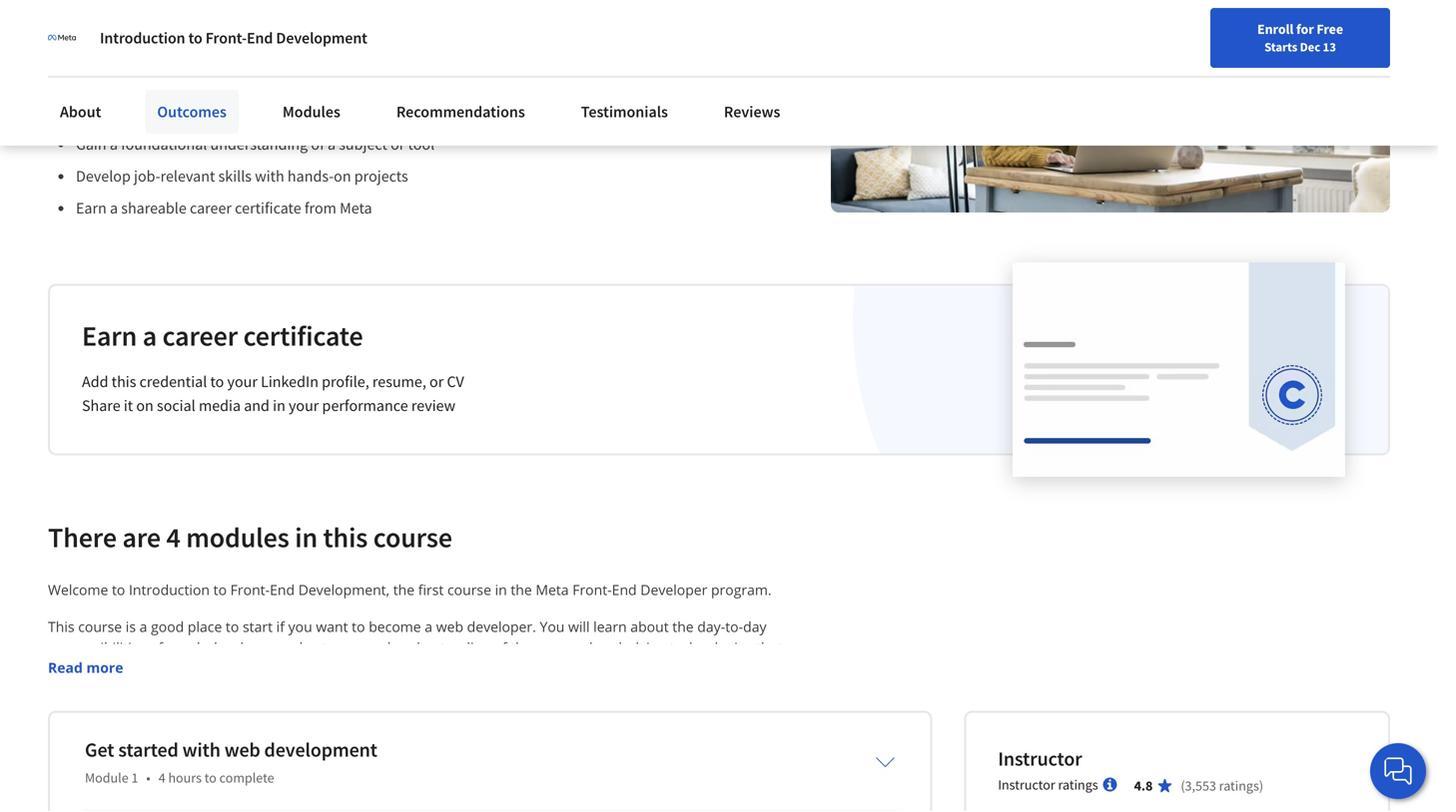 Task type: locate. For each thing, give the bounding box(es) containing it.
is for part
[[127, 39, 137, 59]]

0 vertical spatial end
[[291, 660, 316, 679]]

1 vertical spatial or
[[429, 372, 444, 392]]

development inside this course is a good place to start if you want to become a web developer. you will learn about the day-to-day responsibilities of a web developer and get a general understanding of the core and underlying technologies that power the internet. you will learn how front-end developers create websites and applications that work well and are easy to maintain. you'll be introduced to the core web development technologies like html and css and get opportunities to practice using them. you will also be introduced to modern ui frameworks such as bootstrap and react that make it easy to create interactive user experiences. by the end of the course, you will be a
[[286, 723, 372, 742]]

developer
[[209, 639, 274, 658]]

0 horizontal spatial or
[[391, 135, 405, 155]]

0 horizontal spatial core
[[223, 723, 252, 742]]

tool
[[408, 135, 435, 155]]

on down subject at the top of page
[[334, 167, 351, 186]]

be down development
[[325, 63, 342, 83]]

or left cv
[[429, 372, 444, 392]]

this
[[48, 39, 76, 59], [48, 618, 74, 637]]

1 vertical spatial you
[[132, 660, 157, 679]]

testimonials link
[[569, 90, 680, 134]]

this inside this course is part of the meta front-end developer professional certificate when you enroll in this course, you'll also be enrolled in this professional certificate.
[[48, 39, 76, 59]]

and up the react
[[586, 723, 611, 742]]

there are 4 modules in this course
[[48, 521, 452, 556]]

1 vertical spatial developer
[[640, 581, 707, 600]]

from down hands-
[[304, 198, 336, 218]]

instructor ratings
[[998, 777, 1098, 795]]

or
[[391, 135, 405, 155], [429, 372, 444, 392]]

2 vertical spatial meta
[[536, 581, 569, 600]]

will down complete
[[242, 807, 263, 812]]

1 horizontal spatial on
[[334, 167, 351, 186]]

1 horizontal spatial you
[[132, 660, 157, 679]]

you inside this course is part of the meta front-end developer professional certificate when you enroll in this course, you'll also be enrolled in this professional certificate.
[[89, 63, 114, 83]]

0 vertical spatial earn
[[76, 198, 107, 218]]

0 vertical spatial developer
[[321, 39, 391, 59]]

be
[[325, 63, 342, 83], [86, 723, 102, 742], [173, 744, 190, 763], [267, 807, 283, 812]]

1 vertical spatial introduced
[[193, 744, 265, 763]]

ratings right 3,553 on the right bottom of page
[[1219, 778, 1259, 796]]

1 horizontal spatial end
[[291, 660, 316, 679]]

css
[[558, 723, 583, 742]]

0 vertical spatial get
[[306, 639, 327, 658]]

and up bootstrap
[[530, 723, 555, 742]]

certificate up linkedin
[[243, 319, 363, 354]]

development
[[276, 28, 367, 48]]

about link
[[48, 90, 113, 134]]

course,
[[203, 63, 251, 83], [163, 807, 210, 812]]

end up about
[[612, 581, 637, 600]]

of up hands-
[[311, 135, 324, 155]]

this
[[175, 63, 200, 83], [420, 63, 445, 83], [112, 372, 136, 392], [323, 521, 368, 556]]

easy down power
[[760, 660, 790, 679]]

in down linkedin
[[273, 396, 285, 416]]

is
[[127, 39, 137, 59], [126, 618, 136, 637]]

of down 1
[[121, 807, 134, 812]]

development,
[[298, 581, 390, 600]]

1 vertical spatial are
[[735, 660, 757, 679]]

1 vertical spatial create
[[761, 744, 801, 763]]

get
[[306, 639, 327, 658], [615, 723, 635, 742]]

1 vertical spatial meta
[[340, 198, 372, 218]]

part
[[140, 39, 168, 59]]

course up responsibilities
[[78, 618, 122, 637]]

development up modern
[[286, 723, 372, 742]]

skills
[[218, 167, 252, 186]]

0 vertical spatial you
[[540, 618, 565, 637]]

welcome
[[48, 581, 108, 600]]

1 vertical spatial this
[[48, 618, 74, 637]]

1 horizontal spatial also
[[294, 63, 322, 83]]

meta up learn new concepts from industry experts
[[213, 39, 247, 59]]

1 horizontal spatial technologies
[[670, 639, 752, 658]]

the down developer.
[[511, 639, 532, 658]]

as
[[475, 744, 489, 763]]

1 vertical spatial it
[[699, 744, 707, 763]]

in down part
[[159, 63, 172, 83]]

are right there
[[122, 521, 161, 556]]

course, inside this course is part of the meta front-end developer professional certificate when you enroll in this course, you'll also be enrolled in this professional certificate.
[[203, 63, 251, 83]]

technologies down day-
[[670, 639, 752, 658]]

and down developer.
[[501, 660, 526, 679]]

0 vertical spatial is
[[127, 39, 137, 59]]

developer up about
[[640, 581, 707, 600]]

1 vertical spatial get
[[615, 723, 635, 742]]

1 horizontal spatial your
[[289, 396, 319, 416]]

is for a
[[126, 618, 136, 637]]

meta image
[[48, 24, 76, 52]]

are
[[122, 521, 161, 556], [735, 660, 757, 679]]

module
[[85, 770, 129, 788]]

2 this from the top
[[48, 618, 74, 637]]

0 horizontal spatial end
[[93, 807, 118, 812]]

1 vertical spatial end
[[93, 807, 118, 812]]

this up development,
[[323, 521, 368, 556]]

on inside add this credential to your linkedin profile, resume, or cv share it on social media and in your performance review
[[136, 396, 154, 416]]

share
[[82, 396, 120, 416]]

easy
[[760, 660, 790, 679], [711, 744, 740, 763]]

1 vertical spatial on
[[136, 396, 154, 416]]

instructor for instructor ratings
[[998, 777, 1055, 795]]

core up complete
[[223, 723, 252, 742]]

0 horizontal spatial you
[[89, 63, 114, 83]]

2 vertical spatial that
[[629, 744, 655, 763]]

1 vertical spatial 4
[[158, 770, 165, 788]]

0 vertical spatial meta
[[213, 39, 247, 59]]

1 horizontal spatial or
[[429, 372, 444, 392]]

read
[[48, 659, 83, 678]]

program.
[[711, 581, 772, 600]]

1 horizontal spatial meta
[[340, 198, 372, 218]]

review
[[411, 396, 456, 416]]

to right the hours
[[204, 770, 217, 788]]

0 vertical spatial course,
[[203, 63, 251, 83]]

meta for from
[[340, 198, 372, 218]]

in inside add this credential to your linkedin profile, resume, or cv share it on social media and in your performance review
[[273, 396, 285, 416]]

is left part
[[127, 39, 137, 59]]

it
[[124, 396, 133, 416], [699, 744, 707, 763]]

0 vertical spatial this
[[48, 39, 76, 59]]

is inside this course is part of the meta front-end developer professional certificate when you enroll in this course, you'll also be enrolled in this professional certificate.
[[127, 39, 137, 59]]

0 vertical spatial or
[[391, 135, 405, 155]]

1 vertical spatial course,
[[163, 807, 210, 812]]

2 instructor from the top
[[998, 777, 1055, 795]]

understanding
[[210, 135, 308, 155], [395, 639, 490, 658]]

introduced up complete
[[193, 744, 265, 763]]

recommendations link
[[384, 90, 537, 134]]

read more
[[48, 659, 123, 678]]

end down want
[[291, 660, 316, 679]]

0 horizontal spatial with
[[182, 738, 221, 763]]

ratings
[[1058, 777, 1098, 795], [1219, 778, 1259, 796]]

also inside this course is part of the meta front-end developer professional certificate when you enroll in this course, you'll also be enrolled in this professional certificate.
[[294, 63, 322, 83]]

development inside get started with web development module 1 • 4 hours to complete
[[264, 738, 377, 763]]

1 this from the top
[[48, 39, 76, 59]]

professional down certificate
[[448, 63, 530, 83]]

course
[[79, 39, 123, 59], [373, 521, 452, 556], [447, 581, 491, 600], [78, 618, 122, 637]]

understanding inside this course is a good place to start if you want to become a web developer. you will learn about the day-to-day responsibilities of a web developer and get a general understanding of the core and underlying technologies that power the internet. you will learn how front-end developers create websites and applications that work well and are easy to maintain. you'll be introduced to the core web development technologies like html and css and get opportunities to practice using them. you will also be introduced to modern ui frameworks such as bootstrap and react that make it easy to create interactive user experiences. by the end of the course, you will be a
[[395, 639, 490, 658]]

and
[[244, 396, 270, 416], [278, 639, 303, 658], [568, 639, 593, 658], [501, 660, 526, 679], [707, 660, 732, 679], [530, 723, 555, 742], [586, 723, 611, 742], [561, 744, 586, 763]]

media
[[199, 396, 241, 416]]

that down day on the right bottom of page
[[756, 639, 782, 658]]

meta
[[213, 39, 247, 59], [340, 198, 372, 218], [536, 581, 569, 600]]

is left the good
[[126, 618, 136, 637]]

to inside add this credential to your linkedin profile, resume, or cv share it on social media and in your performance review
[[210, 372, 224, 392]]

create down become at left
[[396, 660, 436, 679]]

you down complete
[[214, 807, 238, 812]]

it right make
[[699, 744, 707, 763]]

0 horizontal spatial also
[[143, 744, 170, 763]]

meta up developer.
[[536, 581, 569, 600]]

about
[[630, 618, 669, 637]]

this course is part of the meta front-end developer professional certificate when you enroll in this course, you'll also be enrolled in this professional certificate.
[[48, 39, 606, 83]]

4
[[166, 521, 181, 556], [158, 770, 165, 788]]

meta for the
[[213, 39, 247, 59]]

0 vertical spatial create
[[396, 660, 436, 679]]

0 horizontal spatial understanding
[[210, 135, 308, 155]]

a
[[110, 135, 118, 155], [328, 135, 336, 155], [110, 198, 118, 218], [143, 319, 157, 354], [139, 618, 147, 637], [425, 618, 433, 637], [167, 639, 174, 658], [331, 639, 338, 658]]

course, down the hours
[[163, 807, 210, 812]]

1 horizontal spatial 4
[[166, 521, 181, 556]]

get down want
[[306, 639, 327, 658]]

0 vertical spatial easy
[[760, 660, 790, 679]]

user
[[120, 765, 149, 784]]

0 horizontal spatial your
[[227, 372, 258, 392]]

end
[[291, 660, 316, 679], [93, 807, 118, 812]]

0 vertical spatial certificate
[[235, 198, 301, 218]]

1 vertical spatial also
[[143, 744, 170, 763]]

0 vertical spatial with
[[255, 167, 284, 186]]

to-
[[725, 618, 743, 637]]

0 horizontal spatial introduced
[[106, 723, 177, 742]]

None search field
[[285, 12, 614, 52]]

earn for earn a shareable career certificate from meta
[[76, 198, 107, 218]]

with up experiences.
[[182, 738, 221, 763]]

meta inside this course is part of the meta front-end developer professional certificate when you enroll in this course, you'll also be enrolled in this professional certificate.
[[213, 39, 247, 59]]

industry
[[246, 103, 302, 123]]

0 vertical spatial that
[[756, 639, 782, 658]]

the right by
[[68, 807, 89, 812]]

1 instructor from the top
[[998, 747, 1082, 772]]

the right part
[[188, 39, 210, 59]]

1 horizontal spatial are
[[735, 660, 757, 679]]

0 horizontal spatial technologies
[[376, 723, 459, 742]]

1 vertical spatial with
[[182, 738, 221, 763]]

instructor for instructor
[[998, 747, 1082, 772]]

0 horizontal spatial from
[[211, 103, 243, 123]]

course, down introduction to front-end development
[[203, 63, 251, 83]]

that right the react
[[629, 744, 655, 763]]

profile,
[[322, 372, 369, 392]]

introduction
[[100, 28, 185, 48], [129, 581, 210, 600]]

0 horizontal spatial get
[[306, 639, 327, 658]]

0 vertical spatial are
[[122, 521, 161, 556]]

core
[[536, 639, 564, 658], [223, 723, 252, 742]]

0 horizontal spatial it
[[124, 396, 133, 416]]

create down practice in the bottom right of the page
[[761, 744, 801, 763]]

1 horizontal spatial easy
[[760, 660, 790, 679]]

from up gain a foundational understanding of a subject or tool
[[211, 103, 243, 123]]

0 vertical spatial introduced
[[106, 723, 177, 742]]

coursera career certificate image
[[1013, 263, 1345, 477]]

experts
[[305, 103, 354, 123]]

your up media
[[227, 372, 258, 392]]

create
[[396, 660, 436, 679], [761, 744, 801, 763]]

chat with us image
[[1382, 756, 1414, 788]]

this up when
[[48, 39, 76, 59]]

start
[[243, 618, 273, 637]]

1 vertical spatial instructor
[[998, 777, 1055, 795]]

course right first
[[447, 581, 491, 600]]

1 vertical spatial you
[[288, 618, 312, 637]]

introduced up user
[[106, 723, 177, 742]]

work
[[641, 660, 674, 679]]

or left tool
[[391, 135, 405, 155]]

end up 'you'll'
[[247, 28, 273, 48]]

learn new concepts from industry experts
[[76, 103, 354, 123]]

1 vertical spatial from
[[304, 198, 336, 218]]

front-
[[254, 660, 291, 679]]

developer up enrolled
[[321, 39, 391, 59]]

this right the add
[[112, 372, 136, 392]]

0 vertical spatial it
[[124, 396, 133, 416]]

0 vertical spatial technologies
[[670, 639, 752, 658]]

introduction up "enroll"
[[100, 28, 185, 48]]

0 horizontal spatial learn
[[186, 660, 219, 679]]

is inside this course is a good place to start if you want to become a web developer. you will learn about the day-to-day responsibilities of a web developer and get a general understanding of the core and underlying technologies that power the internet. you will learn how front-end developers create websites and applications that work well and are easy to maintain. you'll be introduced to the core web development technologies like html and css and get opportunities to practice using them. you will also be introduced to modern ui frameworks such as bootstrap and react that make it easy to create interactive user experiences. by the end of the course, you will be a
[[126, 618, 136, 637]]

0 horizontal spatial on
[[136, 396, 154, 416]]

1 vertical spatial easy
[[711, 744, 740, 763]]

are down day on the right bottom of page
[[735, 660, 757, 679]]

like
[[462, 723, 485, 742]]

you up the module
[[90, 744, 115, 763]]

1 vertical spatial is
[[126, 618, 136, 637]]

opportunities
[[639, 723, 727, 742]]

1 vertical spatial core
[[223, 723, 252, 742]]

the inside this course is part of the meta front-end developer professional certificate when you enroll in this course, you'll also be enrolled in this professional certificate.
[[188, 39, 210, 59]]

such
[[441, 744, 471, 763]]

understanding down industry
[[210, 135, 308, 155]]

or inside add this credential to your linkedin profile, resume, or cv share it on social media and in your performance review
[[429, 372, 444, 392]]

course right meta image
[[79, 39, 123, 59]]

get up the react
[[615, 723, 635, 742]]

4 left "modules"
[[166, 521, 181, 556]]

earn up the add
[[82, 319, 137, 354]]

1 vertical spatial professional
[[448, 63, 530, 83]]

2 horizontal spatial you
[[288, 618, 312, 637]]

with right skills
[[255, 167, 284, 186]]

2 vertical spatial you
[[214, 807, 238, 812]]

of down developer.
[[494, 639, 507, 658]]

1 vertical spatial technologies
[[376, 723, 459, 742]]

core up the applications
[[536, 639, 564, 658]]

1 vertical spatial understanding
[[395, 639, 490, 658]]

1 vertical spatial earn
[[82, 319, 137, 354]]

to
[[188, 28, 202, 48], [210, 372, 224, 392], [112, 581, 125, 600], [213, 581, 227, 600], [226, 618, 239, 637], [352, 618, 365, 637], [793, 660, 807, 679], [181, 723, 194, 742], [731, 723, 744, 742], [268, 744, 282, 763], [744, 744, 757, 763], [204, 770, 217, 788]]

career up credential
[[162, 319, 238, 354]]

1 horizontal spatial create
[[761, 744, 801, 763]]

0 vertical spatial from
[[211, 103, 243, 123]]

enroll for free starts dec 13
[[1257, 20, 1343, 55]]

certificate down develop job-relevant skills with hands-on projects on the top of the page
[[235, 198, 301, 218]]

on
[[334, 167, 351, 186], [136, 396, 154, 416]]

about
[[60, 102, 101, 122]]

place
[[188, 618, 222, 637]]

coursera image
[[24, 16, 151, 48]]

this inside this course is a good place to start if you want to become a web developer. you will learn about the day-to-day responsibilities of a web developer and get a general understanding of the core and underlying technologies that power the internet. you will learn how front-end developers create websites and applications that work well and are easy to maintain. you'll be introduced to the core web development technologies like html and css and get opportunities to practice using them. you will also be introduced to modern ui frameworks such as bootstrap and react that make it easy to create interactive user experiences. by the end of the course, you will be a
[[48, 618, 74, 637]]

bootstrap
[[493, 744, 557, 763]]

on left social
[[136, 396, 154, 416]]

0 horizontal spatial developer
[[321, 39, 391, 59]]

0 vertical spatial learn
[[593, 618, 627, 637]]

testimonials
[[581, 102, 668, 122]]

menu item
[[1056, 20, 1185, 85]]

applications
[[529, 660, 608, 679]]

0 horizontal spatial meta
[[213, 39, 247, 59]]

of right part
[[171, 39, 185, 59]]

the up experiences.
[[198, 723, 219, 742]]

0 vertical spatial also
[[294, 63, 322, 83]]

gain
[[76, 135, 106, 155]]

4 inside get started with web development module 1 • 4 hours to complete
[[158, 770, 165, 788]]

front- up 'you'll'
[[250, 39, 292, 59]]

you right when
[[89, 63, 114, 83]]

this up outcomes link
[[175, 63, 200, 83]]

career
[[190, 198, 232, 218], [162, 319, 238, 354]]

first
[[418, 581, 444, 600]]

0 vertical spatial core
[[536, 639, 564, 658]]

modules link
[[271, 90, 352, 134]]

technologies up frameworks
[[376, 723, 459, 742]]

outcomes
[[157, 102, 227, 122]]



Task type: describe. For each thing, give the bounding box(es) containing it.
this for this course is part of the meta front-end developer professional certificate when you enroll in this course, you'll also be enrolled in this professional certificate.
[[48, 39, 76, 59]]

0 vertical spatial professional
[[395, 39, 480, 59]]

(
[[1181, 778, 1185, 796]]

to left practice in the bottom right of the page
[[731, 723, 744, 742]]

0 horizontal spatial create
[[396, 660, 436, 679]]

welcome to introduction to front-end development, the first course in the meta front-end developer program.
[[48, 581, 779, 600]]

relevant
[[160, 167, 215, 186]]

free
[[1317, 20, 1343, 38]]

of inside this course is part of the meta front-end developer professional certificate when you enroll in this course, you'll also be enrolled in this professional certificate.
[[171, 39, 185, 59]]

2 horizontal spatial you
[[540, 618, 565, 637]]

hours
[[168, 770, 202, 788]]

it inside add this credential to your linkedin profile, resume, or cv share it on social media and in your performance review
[[124, 396, 133, 416]]

and down if
[[278, 639, 303, 658]]

developers
[[320, 660, 392, 679]]

enroll
[[117, 63, 156, 83]]

shareable
[[121, 198, 187, 218]]

for
[[1296, 20, 1314, 38]]

the down •
[[138, 807, 159, 812]]

to left modern
[[268, 744, 282, 763]]

0 vertical spatial on
[[334, 167, 351, 186]]

1 horizontal spatial you
[[214, 807, 238, 812]]

1 vertical spatial learn
[[186, 660, 219, 679]]

earn a career certificate
[[82, 319, 363, 354]]

front- up start
[[230, 581, 270, 600]]

using
[[803, 723, 838, 742]]

will up the applications
[[568, 618, 590, 637]]

0 vertical spatial career
[[190, 198, 232, 218]]

power
[[786, 639, 827, 658]]

a down want
[[331, 639, 338, 658]]

3,553
[[1185, 778, 1216, 796]]

be right you'll
[[86, 723, 102, 742]]

end up if
[[270, 581, 295, 600]]

modules
[[283, 102, 340, 122]]

if
[[276, 618, 285, 637]]

13
[[1323, 39, 1336, 55]]

front- up underlying
[[572, 581, 612, 600]]

frameworks
[[359, 744, 437, 763]]

how
[[223, 660, 251, 679]]

get started with web development module 1 • 4 hours to complete
[[85, 738, 377, 788]]

developer inside this course is part of the meta front-end developer professional certificate when you enroll in this course, you'll also be enrolled in this professional certificate.
[[321, 39, 391, 59]]

front- right part
[[206, 28, 247, 48]]

a right become at left
[[425, 618, 433, 637]]

to down power
[[793, 660, 807, 679]]

you'll
[[48, 723, 82, 742]]

to up developer
[[226, 618, 239, 637]]

interactive
[[48, 765, 116, 784]]

1 vertical spatial introduction
[[129, 581, 210, 600]]

to up place at the left bottom
[[213, 581, 227, 600]]

gain a foundational understanding of a subject or tool
[[76, 135, 435, 155]]

1 horizontal spatial core
[[536, 639, 564, 658]]

1 vertical spatial that
[[611, 660, 638, 679]]

also inside this course is a good place to start if you want to become a web developer. you will learn about the day-to-day responsibilities of a web developer and get a general understanding of the core and underlying technologies that power the internet. you will learn how front-end developers create websites and applications that work well and are easy to maintain. you'll be introduced to the core web development technologies like html and css and get opportunities to practice using them. you will also be introduced to modern ui frameworks such as bootstrap and react that make it easy to create interactive user experiences. by the end of the course, you will be a
[[143, 744, 170, 763]]

by
[[48, 807, 64, 812]]

outcomes link
[[145, 90, 239, 134]]

the left day-
[[672, 618, 694, 637]]

be inside this course is part of the meta front-end developer professional certificate when you enroll in this course, you'll also be enrolled in this professional certificate.
[[325, 63, 342, 83]]

and down css
[[561, 744, 586, 763]]

add this credential to your linkedin profile, resume, or cv share it on social media and in your performance review
[[82, 372, 464, 416]]

developer.
[[467, 618, 536, 637]]

0 horizontal spatial are
[[122, 521, 161, 556]]

course up welcome to introduction to front-end development, the first course in the meta front-end developer program.
[[373, 521, 452, 556]]

in up developer.
[[495, 581, 507, 600]]

front- inside this course is part of the meta front-end developer professional certificate when you enroll in this course, you'll also be enrolled in this professional certificate.
[[250, 39, 292, 59]]

day-
[[697, 618, 725, 637]]

read more button
[[48, 658, 123, 679]]

enroll
[[1257, 20, 1294, 38]]

enrolled
[[345, 63, 401, 83]]

1 horizontal spatial ratings
[[1219, 778, 1259, 796]]

ui
[[341, 744, 355, 763]]

subject
[[339, 135, 387, 155]]

complete
[[219, 770, 274, 788]]

to inside get started with web development module 1 • 4 hours to complete
[[204, 770, 217, 788]]

1 horizontal spatial learn
[[593, 618, 627, 637]]

good
[[151, 618, 184, 637]]

make
[[659, 744, 695, 763]]

with inside get started with web development module 1 • 4 hours to complete
[[182, 738, 221, 763]]

and inside add this credential to your linkedin profile, resume, or cv share it on social media and in your performance review
[[244, 396, 270, 416]]

will up user
[[118, 744, 140, 763]]

credential
[[139, 372, 207, 392]]

and up the applications
[[568, 639, 593, 658]]

develop job-relevant skills with hands-on projects
[[76, 167, 408, 186]]

course inside this course is part of the meta front-end developer professional certificate when you enroll in this course, you'll also be enrolled in this professional certificate.
[[79, 39, 123, 59]]

of down the good
[[150, 639, 163, 658]]

the left first
[[393, 581, 415, 600]]

are inside this course is a good place to start if you want to become a web developer. you will learn about the day-to-day responsibilities of a web developer and get a general understanding of the core and underlying technologies that power the internet. you will learn how front-end developers create websites and applications that work well and are easy to maintain. you'll be introduced to the core web development technologies like html and css and get opportunities to practice using them. you will also be introduced to modern ui frameworks such as bootstrap and react that make it easy to create interactive user experiences. by the end of the course, you will be a
[[735, 660, 757, 679]]

this inside add this credential to your linkedin profile, resume, or cv share it on social media and in your performance review
[[112, 372, 136, 392]]

the up developer.
[[511, 581, 532, 600]]

become
[[369, 618, 421, 637]]

will down the good
[[161, 660, 182, 679]]

course, inside this course is a good place to start if you want to become a web developer. you will learn about the day-to-day responsibilities of a web developer and get a general understanding of the core and underlying technologies that power the internet. you will learn how front-end developers create websites and applications that work well and are easy to maintain. you'll be introduced to the core web development technologies like html and css and get opportunities to practice using them. you will also be introduced to modern ui frameworks such as bootstrap and react that make it easy to create interactive user experiences. by the end of the course, you will be a
[[163, 807, 210, 812]]

and right well
[[707, 660, 732, 679]]

certificate
[[483, 39, 554, 59]]

day
[[743, 618, 767, 637]]

course inside this course is a good place to start if you want to become a web developer. you will learn about the day-to-day responsibilities of a web developer and get a general understanding of the core and underlying technologies that power the internet. you will learn how front-end developers create websites and applications that work well and are easy to maintain. you'll be introduced to the core web development technologies like html and css and get opportunities to practice using them. you will also be introduced to modern ui frameworks such as bootstrap and react that make it easy to create interactive user experiences. by the end of the course, you will be a
[[78, 618, 122, 637]]

0 vertical spatial your
[[227, 372, 258, 392]]

reviews
[[724, 102, 780, 122]]

add
[[82, 372, 108, 392]]

1 vertical spatial career
[[162, 319, 238, 354]]

to right welcome
[[112, 581, 125, 600]]

experiences.
[[152, 765, 235, 784]]

2 vertical spatial you
[[90, 744, 115, 763]]

1 vertical spatial your
[[289, 396, 319, 416]]

show notifications image
[[1206, 25, 1230, 49]]

1 horizontal spatial developer
[[640, 581, 707, 600]]

get
[[85, 738, 114, 763]]

1 horizontal spatial get
[[615, 723, 635, 742]]

0 horizontal spatial ratings
[[1058, 777, 1098, 795]]

react
[[590, 744, 625, 763]]

when
[[48, 63, 86, 83]]

performance
[[322, 396, 408, 416]]

2 horizontal spatial meta
[[536, 581, 569, 600]]

starts
[[1264, 39, 1298, 55]]

meta front-end developer professional certificate link
[[213, 39, 554, 59]]

)
[[1259, 778, 1263, 796]]

this up "recommendations"
[[420, 63, 445, 83]]

more
[[86, 659, 123, 678]]

in down meta front-end developer professional certificate link
[[404, 63, 417, 83]]

resume,
[[372, 372, 426, 392]]

1 vertical spatial certificate
[[243, 319, 363, 354]]

in up development,
[[295, 521, 318, 556]]

( 3,553 ratings )
[[1181, 778, 1263, 796]]

a up credential
[[143, 319, 157, 354]]

be down complete
[[267, 807, 283, 812]]

certificate.
[[533, 63, 606, 83]]

hands-
[[288, 167, 334, 186]]

develop
[[76, 167, 131, 186]]

end inside this course is part of the meta front-end developer professional certificate when you enroll in this course, you'll also be enrolled in this professional certificate.
[[292, 39, 318, 59]]

practice
[[748, 723, 799, 742]]

the up "maintain."
[[48, 660, 69, 679]]

a left the good
[[139, 618, 147, 637]]

to right part
[[188, 28, 202, 48]]

started
[[118, 738, 179, 763]]

a down develop
[[110, 198, 118, 218]]

websites
[[440, 660, 497, 679]]

a right gain
[[110, 135, 118, 155]]

be up experiences.
[[173, 744, 190, 763]]

•
[[146, 770, 150, 788]]

linkedin
[[261, 372, 319, 392]]

recommendations
[[396, 102, 525, 122]]

a down the good
[[167, 639, 174, 658]]

earn for earn a career certificate
[[82, 319, 137, 354]]

want
[[316, 618, 348, 637]]

responsibilities
[[48, 639, 146, 658]]

1 horizontal spatial with
[[255, 167, 284, 186]]

to down practice in the bottom right of the page
[[744, 744, 757, 763]]

learn
[[76, 103, 114, 123]]

to up experiences.
[[181, 723, 194, 742]]

well
[[677, 660, 703, 679]]

it inside this course is a good place to start if you want to become a web developer. you will learn about the day-to-day responsibilities of a web developer and get a general understanding of the core and underlying technologies that power the internet. you will learn how front-end developers create websites and applications that work well and are easy to maintain. you'll be introduced to the core web development technologies like html and css and get opportunities to practice using them. you will also be introduced to modern ui frameworks such as bootstrap and react that make it easy to create interactive user experiences. by the end of the course, you will be a
[[699, 744, 707, 763]]

underlying
[[596, 639, 666, 658]]

4.8
[[1134, 778, 1153, 796]]

reviews link
[[712, 90, 792, 134]]

0 horizontal spatial easy
[[711, 744, 740, 763]]

web inside get started with web development module 1 • 4 hours to complete
[[224, 738, 260, 763]]

to up the 'general'
[[352, 618, 365, 637]]

modern
[[285, 744, 338, 763]]

0 vertical spatial introduction
[[100, 28, 185, 48]]

job-
[[134, 167, 160, 186]]

maintain.
[[48, 681, 109, 700]]

internet.
[[73, 660, 129, 679]]

earn a shareable career certificate from meta
[[76, 198, 372, 218]]

this for this course is a good place to start if you want to become a web developer. you will learn about the day-to-day responsibilities of a web developer and get a general understanding of the core and underlying technologies that power the internet. you will learn how front-end developers create websites and applications that work well and are easy to maintain. you'll be introduced to the core web development technologies like html and css and get opportunities to practice using them. you will also be introduced to modern ui frameworks such as bootstrap and react that make it easy to create interactive user experiences. by the end of the course, you will be a
[[48, 618, 74, 637]]

a left subject at the top of page
[[328, 135, 336, 155]]



Task type: vqa. For each thing, say whether or not it's contained in the screenshot.
recommendations link
yes



